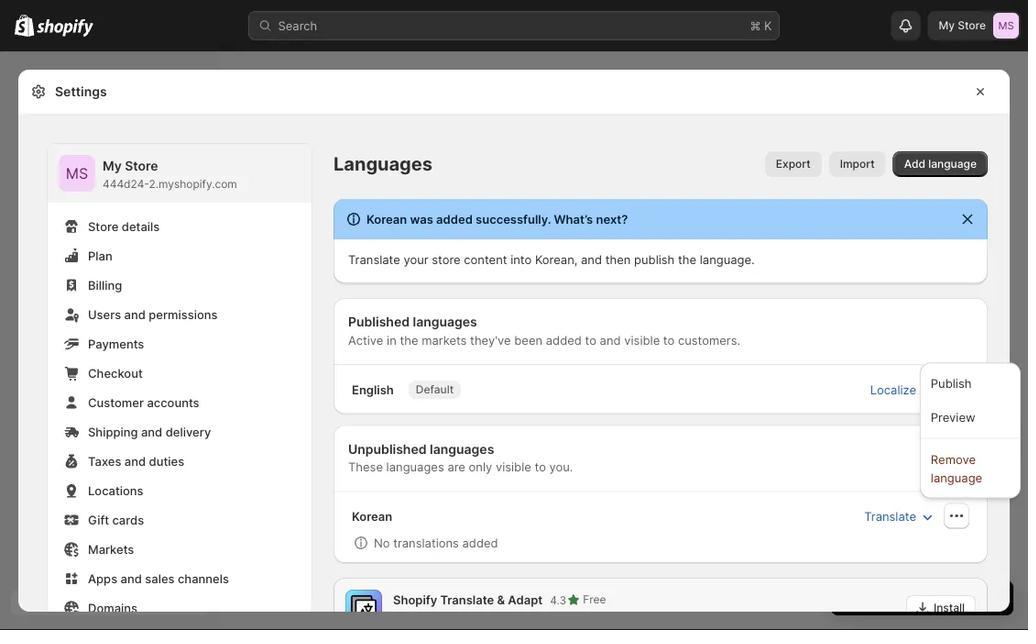 Task type: vqa. For each thing, say whether or not it's contained in the screenshot.
Your trial ends on November 4 . at the right bottom
no



Task type: locate. For each thing, give the bounding box(es) containing it.
1 vertical spatial my
[[103, 158, 122, 174]]

taxes
[[88, 454, 121, 468]]

only
[[469, 460, 493, 474]]

every
[[616, 611, 645, 624]]

adapt
[[508, 592, 543, 607]]

my store image left 444d24-
[[59, 155, 95, 192]]

apps and sales channels link
[[59, 566, 301, 591]]

they've
[[470, 333, 511, 347]]

domains
[[88, 601, 138, 615]]

for
[[599, 611, 613, 624]]

⌘
[[751, 18, 761, 33]]

localize
[[871, 382, 917, 396]]

and for apps and sales channels
[[121, 571, 142, 586]]

customer accounts link
[[59, 390, 301, 415]]

0 horizontal spatial content
[[464, 252, 508, 266]]

you.
[[550, 460, 574, 474]]

your down was
[[404, 252, 429, 266]]

0 horizontal spatial your
[[404, 252, 429, 266]]

content left into
[[464, 252, 508, 266]]

store
[[432, 252, 461, 266], [526, 611, 553, 624]]

to left customers.
[[664, 333, 675, 347]]

korean up no
[[352, 509, 393, 523]]

korean was added successfully. what's next?
[[367, 212, 628, 226]]

and down then
[[600, 333, 621, 347]]

visible right only
[[496, 460, 532, 474]]

languages for unpublished languages
[[430, 441, 495, 457]]

0 vertical spatial the
[[679, 252, 697, 266]]

published
[[348, 314, 410, 330]]

language down 'remove' at the right of the page
[[932, 471, 983, 485]]

store inside my store 444d24-2.myshopify.com
[[125, 158, 158, 174]]

visible left customers.
[[625, 333, 660, 347]]

preview
[[932, 410, 976, 425]]

to left you.
[[535, 460, 546, 474]]

customer
[[88, 395, 144, 409]]

korean
[[367, 212, 407, 226], [352, 509, 393, 523]]

2 vertical spatial store
[[88, 219, 119, 233]]

to inside unpublished languages these languages are only visible to you.
[[535, 460, 546, 474]]

and down shopify translate & adapt
[[445, 611, 464, 624]]

2 horizontal spatial store
[[959, 19, 987, 32]]

1 horizontal spatial shopify image
[[37, 19, 94, 37]]

1 vertical spatial added
[[546, 333, 582, 347]]

0 horizontal spatial my
[[103, 158, 122, 174]]

my store image right my store
[[994, 13, 1020, 39]]

1 horizontal spatial visible
[[625, 333, 660, 347]]

0 horizontal spatial store
[[432, 252, 461, 266]]

translate for translate your store content into korean, and then publish the language.
[[348, 252, 401, 266]]

to
[[586, 333, 597, 347], [664, 333, 675, 347], [535, 460, 546, 474]]

0 vertical spatial language
[[929, 157, 978, 171]]

1 vertical spatial languages
[[430, 441, 495, 457]]

and right taxes
[[125, 454, 146, 468]]

languages
[[413, 314, 478, 330], [430, 441, 495, 457], [387, 460, 445, 474]]

0 vertical spatial my
[[939, 19, 956, 32]]

1 horizontal spatial my
[[939, 19, 956, 32]]

english
[[352, 382, 394, 396]]

and down customer accounts
[[141, 425, 163, 439]]

translate and adapt your store content for every market
[[393, 611, 685, 624]]

export
[[777, 157, 811, 171]]

publish
[[932, 376, 972, 391]]

store down was
[[432, 252, 461, 266]]

0 horizontal spatial to
[[535, 460, 546, 474]]

my store image
[[994, 13, 1020, 39], [59, 155, 95, 192]]

0 horizontal spatial the
[[400, 333, 419, 347]]

0 vertical spatial korean
[[367, 212, 407, 226]]

and
[[581, 252, 603, 266], [124, 307, 146, 321], [600, 333, 621, 347], [141, 425, 163, 439], [125, 454, 146, 468], [121, 571, 142, 586], [445, 611, 464, 624]]

added right was
[[437, 212, 473, 226]]

translate inside translate "dropdown button"
[[865, 509, 917, 523]]

translate button
[[854, 504, 948, 529]]

unpublished
[[348, 441, 427, 457]]

the right publish
[[679, 252, 697, 266]]

korean left was
[[367, 212, 407, 226]]

0 horizontal spatial store
[[88, 219, 119, 233]]

1 vertical spatial visible
[[496, 460, 532, 474]]

my inside my store 444d24-2.myshopify.com
[[103, 158, 122, 174]]

0 horizontal spatial visible
[[496, 460, 532, 474]]

and inside 'link'
[[125, 454, 146, 468]]

1 vertical spatial the
[[400, 333, 419, 347]]

1 vertical spatial korean
[[352, 509, 393, 523]]

ms button
[[59, 155, 95, 192]]

2 vertical spatial added
[[463, 536, 499, 550]]

and left then
[[581, 252, 603, 266]]

domains link
[[59, 595, 301, 621]]

0 vertical spatial store
[[959, 19, 987, 32]]

and for users and permissions
[[124, 307, 146, 321]]

1 vertical spatial store
[[125, 158, 158, 174]]

0 vertical spatial added
[[437, 212, 473, 226]]

0 horizontal spatial my store image
[[59, 155, 95, 192]]

1 vertical spatial my store image
[[59, 155, 95, 192]]

1 horizontal spatial store
[[125, 158, 158, 174]]

1 horizontal spatial store
[[526, 611, 553, 624]]

users
[[88, 307, 121, 321]]

publish button
[[926, 368, 1016, 398]]

⌘ k
[[751, 18, 773, 33]]

444d24-
[[103, 177, 149, 191]]

my
[[939, 19, 956, 32], [103, 158, 122, 174]]

0 vertical spatial languages
[[413, 314, 478, 330]]

the right the in
[[400, 333, 419, 347]]

0 vertical spatial visible
[[625, 333, 660, 347]]

0 vertical spatial my store image
[[994, 13, 1020, 39]]

your down &
[[500, 611, 523, 624]]

languages for published languages
[[413, 314, 478, 330]]

store for my store 444d24-2.myshopify.com
[[125, 158, 158, 174]]

remove language
[[932, 453, 983, 485]]

1 vertical spatial language
[[932, 471, 983, 485]]

1 horizontal spatial content
[[556, 611, 596, 624]]

adapt
[[467, 611, 497, 624]]

the inside published languages active in the markets they've been added to and visible to customers.
[[400, 333, 419, 347]]

my store image inside the shop settings menu element
[[59, 155, 95, 192]]

cards
[[112, 513, 144, 527]]

shopify image
[[15, 14, 34, 36], [37, 19, 94, 37]]

content
[[464, 252, 508, 266], [556, 611, 596, 624]]

language inside button
[[929, 157, 978, 171]]

dialog
[[1018, 52, 1029, 630]]

translate
[[348, 252, 401, 266], [865, 509, 917, 523], [441, 592, 495, 607], [393, 611, 442, 624]]

language for remove
[[932, 471, 983, 485]]

and right apps
[[121, 571, 142, 586]]

translate for translate
[[865, 509, 917, 523]]

and right users
[[124, 307, 146, 321]]

1 vertical spatial your
[[500, 611, 523, 624]]

language inside button
[[932, 471, 983, 485]]

languages inside published languages active in the markets they've been added to and visible to customers.
[[413, 314, 478, 330]]

language
[[929, 157, 978, 171], [932, 471, 983, 485]]

users and permissions link
[[59, 302, 301, 327]]

the
[[679, 252, 697, 266], [400, 333, 419, 347]]

customers.
[[679, 333, 741, 347]]

0 vertical spatial content
[[464, 252, 508, 266]]

languages up are
[[430, 441, 495, 457]]

install button
[[907, 595, 977, 621]]

shipping
[[88, 425, 138, 439]]

added right translations
[[463, 536, 499, 550]]

0 horizontal spatial shopify image
[[15, 14, 34, 36]]

store down adapt
[[526, 611, 553, 624]]

k
[[765, 18, 773, 33]]

languages down unpublished
[[387, 460, 445, 474]]

added inside published languages active in the markets they've been added to and visible to customers.
[[546, 333, 582, 347]]

search
[[278, 18, 318, 33]]

1 vertical spatial store
[[526, 611, 553, 624]]

language right add
[[929, 157, 978, 171]]

are
[[448, 460, 466, 474]]

customer accounts
[[88, 395, 200, 409]]

shop settings menu element
[[48, 144, 312, 630]]

1 horizontal spatial my store image
[[994, 13, 1020, 39]]

and for translate and adapt your store content for every market
[[445, 611, 464, 624]]

content down 4.3
[[556, 611, 596, 624]]

store details link
[[59, 214, 301, 239]]

localize button
[[860, 377, 948, 402]]

my for my store 444d24-2.myshopify.com
[[103, 158, 122, 174]]

publish
[[635, 252, 675, 266]]

translate for translate and adapt your store content for every market
[[393, 611, 442, 624]]

visible inside unpublished languages these languages are only visible to you.
[[496, 460, 532, 474]]

added
[[437, 212, 473, 226], [546, 333, 582, 347], [463, 536, 499, 550]]

no
[[374, 536, 390, 550]]

my store
[[939, 19, 987, 32]]

into
[[511, 252, 532, 266]]

then
[[606, 252, 631, 266]]

users and permissions
[[88, 307, 218, 321]]

1 horizontal spatial your
[[500, 611, 523, 624]]

gift cards
[[88, 513, 144, 527]]

to right "been"
[[586, 333, 597, 347]]

locations link
[[59, 478, 301, 503]]

added right "been"
[[546, 333, 582, 347]]

languages up the markets
[[413, 314, 478, 330]]

in
[[387, 333, 397, 347]]



Task type: describe. For each thing, give the bounding box(es) containing it.
translate your store content into korean, and then publish the language.
[[348, 252, 755, 266]]

sales
[[145, 571, 175, 586]]

markets
[[422, 333, 467, 347]]

export button
[[766, 151, 822, 177]]

checkout link
[[59, 360, 301, 386]]

2 horizontal spatial to
[[664, 333, 675, 347]]

what's
[[554, 212, 594, 226]]

billing link
[[59, 272, 301, 298]]

korean,
[[535, 252, 578, 266]]

and for taxes and duties
[[125, 454, 146, 468]]

my for my store
[[939, 19, 956, 32]]

my store 444d24-2.myshopify.com
[[103, 158, 237, 191]]

default
[[416, 383, 454, 396]]

no translations added
[[374, 536, 499, 550]]

plan
[[88, 249, 113, 263]]

store for my store
[[959, 19, 987, 32]]

2.myshopify.com
[[149, 177, 237, 191]]

korean for korean was added successfully. what's next?
[[367, 212, 407, 226]]

gift
[[88, 513, 109, 527]]

active
[[348, 333, 384, 347]]

gift cards link
[[59, 507, 301, 533]]

&
[[497, 592, 505, 607]]

language for add
[[929, 157, 978, 171]]

taxes and duties
[[88, 454, 184, 468]]

duties
[[149, 454, 184, 468]]

accounts
[[147, 395, 200, 409]]

permissions
[[149, 307, 218, 321]]

preview link
[[926, 402, 1016, 432]]

and inside published languages active in the markets they've been added to and visible to customers.
[[600, 333, 621, 347]]

next?
[[597, 212, 628, 226]]

remove
[[932, 453, 977, 467]]

add
[[905, 157, 926, 171]]

translate inside shopify translate & adapt "link"
[[441, 592, 495, 607]]

languages
[[334, 153, 433, 175]]

remove language button
[[926, 444, 1016, 493]]

add language
[[905, 157, 978, 171]]

unpublished languages these languages are only visible to you.
[[348, 441, 574, 474]]

import button
[[830, 151, 886, 177]]

taxes and duties link
[[59, 448, 301, 474]]

language.
[[700, 252, 755, 266]]

4.3
[[550, 593, 567, 606]]

and for shipping and delivery
[[141, 425, 163, 439]]

markets link
[[59, 536, 301, 562]]

1 horizontal spatial to
[[586, 333, 597, 347]]

shopify translate & adapt
[[393, 592, 543, 607]]

translations
[[394, 536, 459, 550]]

added for translations
[[463, 536, 499, 550]]

0 vertical spatial store
[[432, 252, 461, 266]]

1 vertical spatial content
[[556, 611, 596, 624]]

been
[[515, 333, 543, 347]]

billing
[[88, 278, 122, 292]]

shopify
[[393, 592, 438, 607]]

apps
[[88, 571, 117, 586]]

delivery
[[166, 425, 211, 439]]

shipping and delivery
[[88, 425, 211, 439]]

successfully.
[[476, 212, 551, 226]]

store details
[[88, 219, 160, 233]]

import
[[841, 157, 875, 171]]

install
[[934, 601, 966, 614]]

1 horizontal spatial the
[[679, 252, 697, 266]]

locations
[[88, 483, 144, 497]]

published languages active in the markets they've been added to and visible to customers.
[[348, 314, 741, 347]]

add language button
[[894, 151, 989, 177]]

was
[[410, 212, 434, 226]]

shopify translate & adapt link
[[393, 591, 547, 609]]

visible inside published languages active in the markets they've been added to and visible to customers.
[[625, 333, 660, 347]]

these
[[348, 460, 383, 474]]

checkout
[[88, 366, 143, 380]]

added for was
[[437, 212, 473, 226]]

markets
[[88, 542, 134, 556]]

plan link
[[59, 243, 301, 269]]

0 vertical spatial your
[[404, 252, 429, 266]]

market
[[648, 611, 685, 624]]

settings dialog
[[18, 70, 1011, 630]]

details
[[122, 219, 160, 233]]

2 vertical spatial languages
[[387, 460, 445, 474]]

payments link
[[59, 331, 301, 357]]

free
[[583, 593, 607, 606]]

korean for korean
[[352, 509, 393, 523]]



